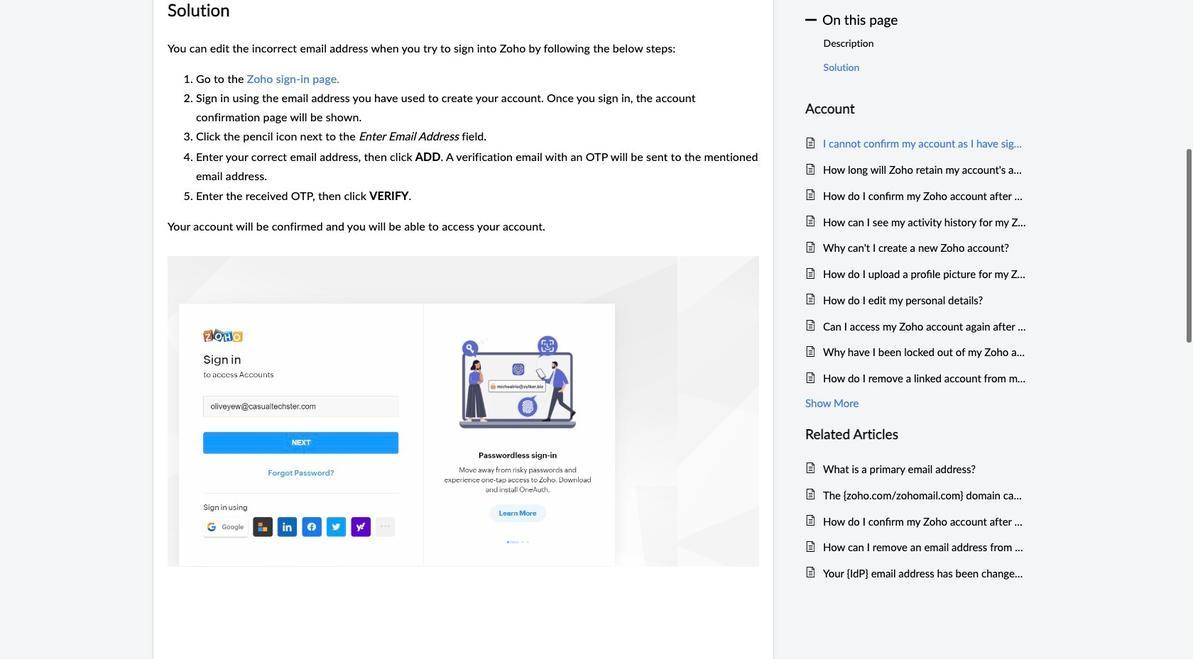 Task type: describe. For each thing, give the bounding box(es) containing it.
a gif showing how to edit the email address that is registered incorrectly. image
[[168, 256, 759, 567]]

2 heading from the top
[[805, 424, 1026, 446]]



Task type: locate. For each thing, give the bounding box(es) containing it.
heading
[[805, 98, 1026, 120], [805, 424, 1026, 446]]

1 heading from the top
[[805, 98, 1026, 120]]

1 vertical spatial heading
[[805, 424, 1026, 446]]

0 vertical spatial heading
[[805, 98, 1026, 120]]



Task type: vqa. For each thing, say whether or not it's contained in the screenshot.
HEADING to the bottom
yes



